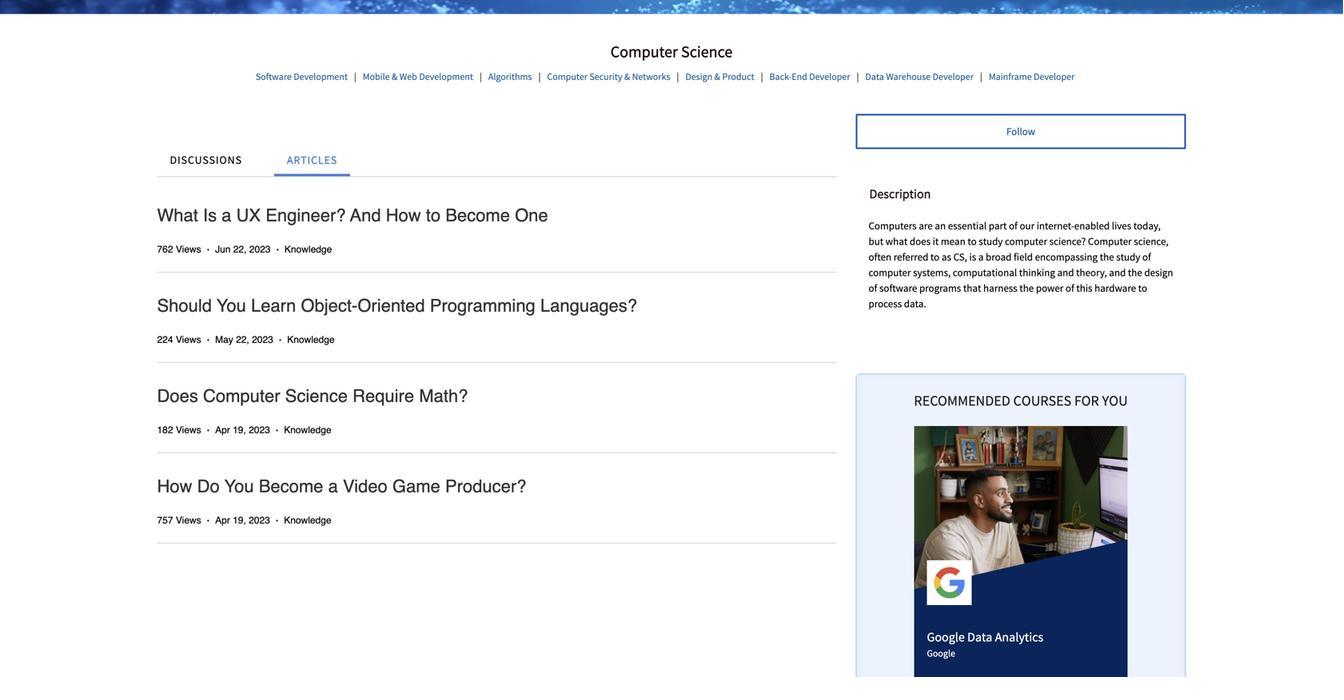 Task type: describe. For each thing, give the bounding box(es) containing it.
and
[[350, 205, 381, 225]]

algorithms link
[[488, 70, 532, 83]]

• right 182
[[207, 426, 210, 435]]

networks
[[632, 70, 670, 83]]

oriented
[[358, 295, 425, 316]]

0 horizontal spatial study
[[979, 235, 1003, 248]]

but
[[869, 235, 884, 248]]

web
[[400, 70, 417, 83]]

0 vertical spatial you
[[217, 295, 246, 316]]

our
[[1020, 219, 1035, 232]]

& for mobile
[[392, 70, 398, 83]]

articles link
[[274, 133, 350, 176]]

warehouse
[[886, 70, 931, 83]]

22, for learn
[[236, 334, 249, 345]]

programming
[[430, 295, 536, 316]]

data warehouse developer link
[[866, 70, 974, 83]]

algorithms
[[488, 70, 532, 83]]

1 google from the top
[[927, 629, 965, 645]]

referred
[[894, 250, 929, 264]]

to right and
[[426, 205, 441, 225]]

1 horizontal spatial computer
[[1005, 235, 1048, 248]]

2023 for a
[[249, 244, 271, 255]]

757 views • apr 19, 2023 • knowledge
[[157, 515, 332, 526]]

is
[[203, 205, 217, 225]]

224 views • may 22, 2023 • knowledge
[[157, 334, 335, 345]]

19, for computer
[[233, 424, 246, 436]]

programs
[[920, 282, 961, 295]]

what
[[886, 235, 908, 248]]

0 horizontal spatial science
[[285, 386, 348, 406]]

what is a ux engineer? and how to become one
[[157, 205, 548, 225]]

become inside how do you become a video game producer? link
[[259, 476, 323, 496]]

does
[[157, 386, 198, 406]]

computational
[[953, 266, 1017, 279]]

theory,
[[1076, 266, 1107, 279]]

should you learn object-oriented programming languages?
[[157, 295, 637, 316]]

3 developer from the left
[[1034, 70, 1075, 83]]

harness
[[984, 282, 1018, 295]]

learn
[[251, 295, 296, 316]]

an
[[935, 219, 946, 232]]

today,
[[1134, 219, 1161, 232]]

often
[[869, 250, 892, 264]]

back-end developer link
[[770, 70, 850, 83]]

end
[[792, 70, 808, 83]]

762 views • jun 22, 2023 • knowledge
[[157, 244, 332, 255]]

1 horizontal spatial the
[[1100, 250, 1114, 264]]

analytics
[[995, 629, 1044, 645]]

google data analytics google
[[927, 629, 1044, 660]]

• down engineer?
[[276, 245, 279, 254]]

design
[[1145, 266, 1174, 279]]

data.
[[904, 297, 927, 310]]

1 and from the left
[[1058, 266, 1074, 279]]

mainframe developer link
[[989, 70, 1075, 83]]

software
[[256, 70, 292, 83]]

hardware
[[1095, 282, 1136, 295]]

does computer science require math? link
[[157, 383, 837, 409]]

0 vertical spatial a
[[222, 205, 231, 225]]

design & product
[[686, 70, 755, 83]]

views for what
[[176, 244, 201, 255]]

mobile & web development link
[[363, 70, 473, 83]]

apr for do
[[215, 515, 230, 526]]

should
[[157, 295, 212, 316]]

are
[[919, 219, 933, 232]]

mean
[[941, 235, 966, 248]]

computer security & networks link
[[547, 70, 670, 83]]

knowledge for ux
[[285, 244, 332, 255]]

producer?
[[445, 476, 527, 496]]

thinking
[[1019, 266, 1056, 279]]

1 vertical spatial how
[[157, 476, 192, 496]]

to down design
[[1139, 282, 1148, 295]]

back-
[[770, 70, 792, 83]]

mobile
[[363, 70, 390, 83]]

it
[[933, 235, 939, 248]]

1 vertical spatial you
[[1102, 386, 1128, 412]]

& for design
[[715, 70, 721, 83]]

1 vertical spatial computer
[[869, 266, 911, 279]]

22, for a
[[233, 244, 247, 255]]

power
[[1036, 282, 1064, 295]]

do
[[197, 476, 220, 496]]

object-
[[301, 295, 358, 316]]

math?
[[419, 386, 468, 406]]

systems,
[[913, 266, 951, 279]]

computer up networks
[[611, 42, 678, 61]]

to up is
[[968, 235, 977, 248]]

757
[[157, 515, 173, 526]]

mobile & web development
[[363, 70, 473, 83]]

software
[[880, 282, 918, 295]]

internet-
[[1037, 219, 1075, 232]]

knowledge for object-
[[287, 334, 335, 345]]

description
[[870, 186, 931, 202]]

product
[[722, 70, 755, 83]]

science,
[[1134, 235, 1169, 248]]

762
[[157, 244, 173, 255]]

one
[[515, 205, 548, 225]]

articles
[[287, 153, 338, 167]]

• left may in the left of the page
[[207, 336, 210, 345]]

does
[[910, 235, 931, 248]]

part
[[989, 219, 1007, 232]]

• down the does computer science require math?
[[276, 426, 278, 435]]

computer security & networks
[[547, 70, 670, 83]]

knowledge for become
[[284, 515, 332, 526]]



Task type: vqa. For each thing, say whether or not it's contained in the screenshot.
Sort by: "BUTTON"
no



Task type: locate. For each thing, give the bounding box(es) containing it.
views right 224
[[176, 334, 201, 345]]

recommended courses for you
[[914, 386, 1128, 412]]

1 & from the left
[[392, 70, 398, 83]]

computer inside computers are an essential part of our internet-enabled lives today, but what does it mean to study computer science? computer science, often referred to as cs, is a broad field encompassing the study of computer systems, computational thinking and theory, and the design of software programs that harness the power of this hardware to process data.
[[1088, 235, 1132, 248]]

computer up 182 views • apr 19, 2023 • knowledge
[[203, 386, 280, 406]]

how left do
[[157, 476, 192, 496]]

video
[[343, 476, 388, 496]]

become up 757 views • apr 19, 2023 • knowledge
[[259, 476, 323, 496]]

lives
[[1112, 219, 1132, 232]]

apr down do
[[215, 515, 230, 526]]

4 views from the top
[[176, 515, 201, 526]]

of
[[1009, 219, 1018, 232], [1143, 250, 1151, 264], [869, 282, 878, 295], [1066, 282, 1075, 295]]

software development link
[[256, 70, 348, 83]]

computer up software
[[869, 266, 911, 279]]

computers are an essential part of our internet-enabled lives today, but what does it mean to study computer science? computer science, often referred to as cs, is a broad field encompassing the study of computer systems, computational thinking and theory, and the design of software programs that harness the power of this hardware to process data.
[[869, 219, 1174, 310]]

1 19, from the top
[[233, 424, 246, 436]]

what is a ux engineer? and how to become one link
[[157, 202, 837, 229]]

broad
[[986, 250, 1012, 264]]

essential
[[948, 219, 987, 232]]

recommended
[[914, 386, 1011, 412]]

data warehouse developer
[[866, 70, 974, 83]]

2 horizontal spatial the
[[1128, 266, 1143, 279]]

computer down the our
[[1005, 235, 1048, 248]]

to left the as
[[931, 250, 940, 264]]

developer right end
[[810, 70, 850, 83]]

1 horizontal spatial development
[[419, 70, 473, 83]]

field
[[1014, 250, 1033, 264]]

0 vertical spatial google
[[927, 629, 965, 645]]

1 apr from the top
[[215, 424, 230, 436]]

developer
[[810, 70, 850, 83], [933, 70, 974, 83], [1034, 70, 1075, 83]]

• down learn
[[279, 336, 282, 345]]

apr right 182
[[215, 424, 230, 436]]

knowledge down object-
[[287, 334, 335, 345]]

views for does
[[176, 424, 201, 436]]

data inside google data analytics google
[[968, 629, 993, 645]]

19,
[[233, 424, 246, 436], [233, 515, 246, 526]]

1 horizontal spatial &
[[624, 70, 630, 83]]

1 horizontal spatial science
[[681, 42, 733, 61]]

• left jun
[[207, 245, 210, 254]]

this
[[1077, 282, 1093, 295]]

become left one
[[446, 205, 510, 225]]

data left analytics
[[968, 629, 993, 645]]

of left the our
[[1009, 219, 1018, 232]]

2 developer from the left
[[933, 70, 974, 83]]

become inside what is a ux engineer? and how to become one link
[[446, 205, 510, 225]]

19, right 182
[[233, 424, 246, 436]]

discussions
[[170, 153, 242, 167]]

1 vertical spatial apr
[[215, 515, 230, 526]]

google
[[927, 629, 965, 645], [927, 647, 956, 660]]

and up hardware
[[1109, 266, 1126, 279]]

google data analytics image
[[914, 426, 1128, 589]]

development right web
[[419, 70, 473, 83]]

back-end developer
[[770, 70, 850, 83]]

0 horizontal spatial a
[[222, 205, 231, 225]]

0 vertical spatial computer
[[1005, 235, 1048, 248]]

0 horizontal spatial become
[[259, 476, 323, 496]]

• down "how do you become a video game producer?" at the bottom of page
[[276, 516, 278, 525]]

22, right jun
[[233, 244, 247, 255]]

security
[[590, 70, 623, 83]]

mainframe developer
[[989, 70, 1075, 83]]

2023 for you
[[249, 515, 270, 526]]

the down thinking
[[1020, 282, 1034, 295]]

computer
[[1005, 235, 1048, 248], [869, 266, 911, 279]]

1 vertical spatial study
[[1117, 250, 1141, 264]]

3 & from the left
[[715, 70, 721, 83]]

2 apr from the top
[[215, 515, 230, 526]]

a inside computers are an essential part of our internet-enabled lives today, but what does it mean to study computer science? computer science, often referred to as cs, is a broad field encompassing the study of computer systems, computational thinking and theory, and the design of software programs that harness the power of this hardware to process data.
[[979, 250, 984, 264]]

computers
[[869, 219, 917, 232]]

19, right 757 at the left bottom of page
[[233, 515, 246, 526]]

developer for data warehouse developer
[[933, 70, 974, 83]]

software development
[[256, 70, 348, 83]]

knowledge for require
[[284, 424, 332, 436]]

2 google from the top
[[927, 647, 956, 660]]

the
[[1100, 250, 1114, 264], [1128, 266, 1143, 279], [1020, 282, 1034, 295]]

enabled
[[1075, 219, 1110, 232]]

1 horizontal spatial a
[[328, 476, 338, 496]]

182
[[157, 424, 173, 436]]

0 vertical spatial 22,
[[233, 244, 247, 255]]

2 vertical spatial a
[[328, 476, 338, 496]]

ux
[[236, 205, 261, 225]]

the up theory,
[[1100, 250, 1114, 264]]

data
[[866, 70, 884, 83], [968, 629, 993, 645]]

what
[[157, 205, 198, 225]]

1 vertical spatial the
[[1128, 266, 1143, 279]]

0 horizontal spatial how
[[157, 476, 192, 496]]

2 views from the top
[[176, 334, 201, 345]]

2 vertical spatial you
[[224, 476, 254, 496]]

as
[[942, 250, 952, 264]]

0 vertical spatial apr
[[215, 424, 230, 436]]

mainframe
[[989, 70, 1032, 83]]

design & product link
[[686, 70, 755, 83]]

science up design
[[681, 42, 733, 61]]

0 vertical spatial how
[[386, 205, 421, 225]]

22,
[[233, 244, 247, 255], [236, 334, 249, 345]]

computer down the lives
[[1088, 235, 1132, 248]]

1 vertical spatial a
[[979, 250, 984, 264]]

0 vertical spatial the
[[1100, 250, 1114, 264]]

the left design
[[1128, 266, 1143, 279]]

1 vertical spatial 19,
[[233, 515, 246, 526]]

22, right may in the left of the page
[[236, 334, 249, 345]]

development
[[294, 70, 348, 83], [419, 70, 473, 83]]

1 horizontal spatial study
[[1117, 250, 1141, 264]]

that
[[964, 282, 982, 295]]

1 developer from the left
[[810, 70, 850, 83]]

how
[[386, 205, 421, 225], [157, 476, 192, 496]]

2 and from the left
[[1109, 266, 1126, 279]]

2023 for science
[[249, 424, 270, 436]]

views for how
[[176, 515, 201, 526]]

you up may in the left of the page
[[217, 295, 246, 316]]

computer
[[611, 42, 678, 61], [547, 70, 588, 83], [1088, 235, 1132, 248], [203, 386, 280, 406]]

views right 182
[[176, 424, 201, 436]]

you
[[217, 295, 246, 316], [1102, 386, 1128, 412], [224, 476, 254, 496]]

2 horizontal spatial developer
[[1034, 70, 1075, 83]]

& left web
[[392, 70, 398, 83]]

require
[[353, 386, 414, 406]]

1 vertical spatial become
[[259, 476, 323, 496]]

views right 762
[[176, 244, 201, 255]]

0 horizontal spatial development
[[294, 70, 348, 83]]

knowledge down "how do you become a video game producer?" at the bottom of page
[[284, 515, 332, 526]]

follow button
[[856, 114, 1186, 149]]

is
[[970, 250, 977, 264]]

2 development from the left
[[419, 70, 473, 83]]

of down science,
[[1143, 250, 1151, 264]]

does computer science require math?
[[157, 386, 468, 406]]

0 horizontal spatial and
[[1058, 266, 1074, 279]]

2 19, from the top
[[233, 515, 246, 526]]

• down do
[[207, 516, 210, 525]]

study down part at the top of the page
[[979, 235, 1003, 248]]

0 vertical spatial science
[[681, 42, 733, 61]]

how do you become a video game producer?
[[157, 476, 527, 496]]

0 horizontal spatial developer
[[810, 70, 850, 83]]

how do you become a video game producer? link
[[157, 473, 837, 500]]

should you learn object-oriented programming languages? link
[[157, 293, 837, 319]]

1 horizontal spatial how
[[386, 205, 421, 225]]

cs,
[[954, 250, 968, 264]]

3 views from the top
[[176, 424, 201, 436]]

google image
[[934, 567, 966, 599]]

of up process
[[869, 282, 878, 295]]

computer science
[[611, 42, 733, 61]]

knowledge down the does computer science require math?
[[284, 424, 332, 436]]

0 horizontal spatial &
[[392, 70, 398, 83]]

a
[[222, 205, 231, 225], [979, 250, 984, 264], [328, 476, 338, 496]]

knowledge down engineer?
[[285, 244, 332, 255]]

2 horizontal spatial a
[[979, 250, 984, 264]]

1 horizontal spatial become
[[446, 205, 510, 225]]

0 vertical spatial data
[[866, 70, 884, 83]]

0 horizontal spatial computer
[[869, 266, 911, 279]]

0 vertical spatial become
[[446, 205, 510, 225]]

1 horizontal spatial data
[[968, 629, 993, 645]]

apr for computer
[[215, 424, 230, 436]]

encompassing
[[1035, 250, 1098, 264]]

views for should
[[176, 334, 201, 345]]

182 views • apr 19, 2023 • knowledge
[[157, 424, 332, 436]]

design
[[686, 70, 713, 83]]

1 vertical spatial 22,
[[236, 334, 249, 345]]

development right software
[[294, 70, 348, 83]]

and down encompassing
[[1058, 266, 1074, 279]]

data left warehouse
[[866, 70, 884, 83]]

become
[[446, 205, 510, 225], [259, 476, 323, 496]]

224
[[157, 334, 173, 345]]

2 vertical spatial the
[[1020, 282, 1034, 295]]

to
[[426, 205, 441, 225], [968, 235, 977, 248], [931, 250, 940, 264], [1139, 282, 1148, 295]]

2023 for learn
[[252, 334, 273, 345]]

courses
[[1014, 386, 1072, 412]]

& right security at the left top
[[624, 70, 630, 83]]

computer left security at the left top
[[547, 70, 588, 83]]

developer right warehouse
[[933, 70, 974, 83]]

science
[[681, 42, 733, 61], [285, 386, 348, 406]]

for
[[1075, 386, 1100, 412]]

you right for
[[1102, 386, 1128, 412]]

0 horizontal spatial the
[[1020, 282, 1034, 295]]

how right and
[[386, 205, 421, 225]]

& right design
[[715, 70, 721, 83]]

process
[[869, 297, 902, 310]]

of left this
[[1066, 282, 1075, 295]]

engineer?
[[266, 205, 346, 225]]

game
[[393, 476, 440, 496]]

2 & from the left
[[624, 70, 630, 83]]

1 vertical spatial data
[[968, 629, 993, 645]]

science left require
[[285, 386, 348, 406]]

developer right mainframe
[[1034, 70, 1075, 83]]

you right do
[[224, 476, 254, 496]]

1 horizontal spatial developer
[[933, 70, 974, 83]]

1 views from the top
[[176, 244, 201, 255]]

developer for back-end developer
[[810, 70, 850, 83]]

views right 757 at the left bottom of page
[[176, 515, 201, 526]]

0 vertical spatial 19,
[[233, 424, 246, 436]]

1 development from the left
[[294, 70, 348, 83]]

0 vertical spatial study
[[979, 235, 1003, 248]]

0 horizontal spatial data
[[866, 70, 884, 83]]

1 horizontal spatial and
[[1109, 266, 1126, 279]]

2 horizontal spatial &
[[715, 70, 721, 83]]

study down science,
[[1117, 250, 1141, 264]]

1 vertical spatial google
[[927, 647, 956, 660]]

19, for do
[[233, 515, 246, 526]]

views
[[176, 244, 201, 255], [176, 334, 201, 345], [176, 424, 201, 436], [176, 515, 201, 526]]

1 vertical spatial science
[[285, 386, 348, 406]]



